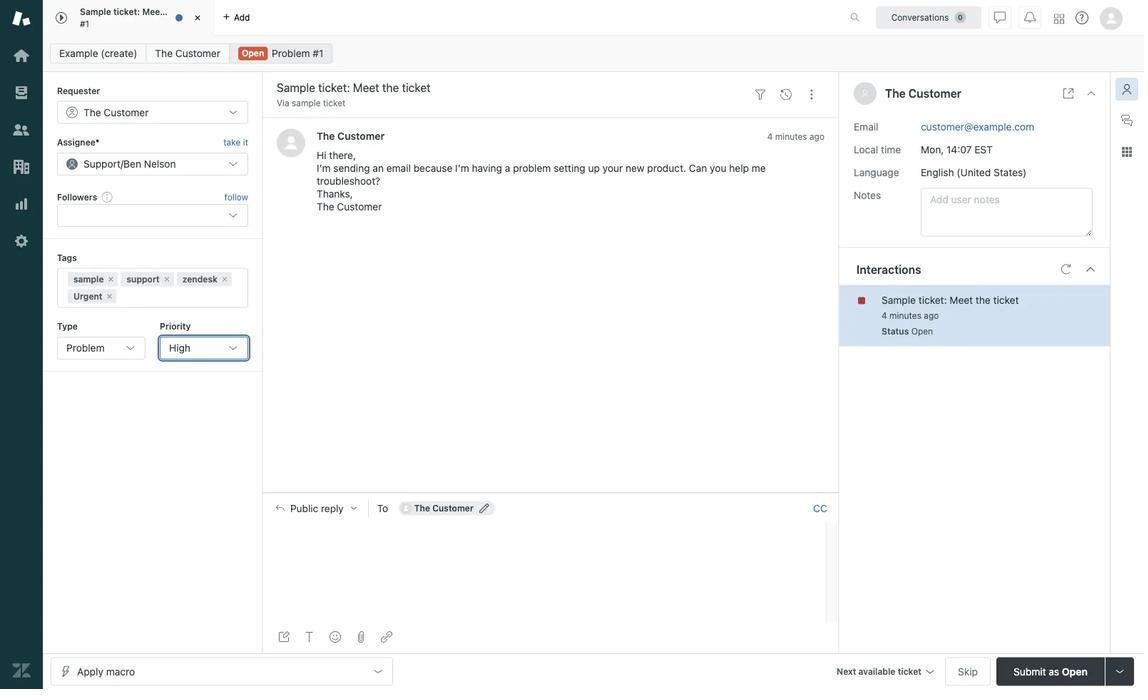 Task type: describe. For each thing, give the bounding box(es) containing it.
you
[[710, 162, 727, 174]]

get help image
[[1076, 11, 1089, 24]]

est
[[975, 144, 994, 155]]

your
[[603, 162, 623, 174]]

4 inside sample ticket: meet the ticket 4 minutes ago status open
[[882, 311, 888, 321]]

0 horizontal spatial ago
[[810, 131, 825, 141]]

views image
[[12, 84, 31, 102]]

open inside sample ticket: meet the ticket 4 minutes ago status open
[[912, 327, 934, 337]]

(create)
[[101, 47, 137, 59]]

sample ticket: meet the ticket 4 minutes ago status open
[[882, 294, 1020, 337]]

time
[[882, 144, 902, 155]]

sending
[[334, 162, 370, 174]]

draft mode image
[[278, 632, 290, 643]]

interactions
[[857, 263, 922, 276]]

problem
[[513, 162, 551, 174]]

submit as open
[[1014, 666, 1088, 678]]

up
[[589, 162, 600, 174]]

open inside secondary element
[[242, 48, 264, 58]]

public
[[291, 503, 319, 514]]

customers image
[[12, 121, 31, 139]]

assignee*
[[57, 137, 100, 147]]

support
[[84, 158, 121, 170]]

example (create)
[[59, 47, 137, 59]]

ticket inside popup button
[[898, 667, 922, 677]]

sample for sample ticket: meet the ticket 4 minutes ago status open
[[882, 294, 917, 306]]

conversations
[[892, 12, 950, 22]]

type
[[57, 322, 78, 332]]

main element
[[0, 0, 43, 690]]

available
[[859, 667, 896, 677]]

the inside secondary element
[[155, 47, 173, 59]]

requester element
[[57, 101, 248, 124]]

mon, 14:07 est
[[922, 144, 994, 155]]

english (united states)
[[922, 166, 1027, 178]]

ticket: for sample ticket: meet the ticket 4 minutes ago status open
[[919, 294, 948, 306]]

ticket inside sample ticket: meet the ticket 4 minutes ago status open
[[994, 294, 1020, 306]]

macro
[[106, 666, 135, 678]]

tabs tab list
[[43, 0, 836, 36]]

states)
[[994, 166, 1027, 178]]

add button
[[214, 0, 259, 35]]

minutes inside sample ticket: meet the ticket 4 minutes ago status open
[[890, 311, 922, 321]]

get started image
[[12, 46, 31, 65]]

support
[[127, 275, 160, 285]]

customer@example.com
[[922, 121, 1035, 132]]

skip
[[959, 666, 979, 678]]

me
[[752, 162, 766, 174]]

tags
[[57, 253, 77, 263]]

edit user image
[[480, 504, 490, 514]]

user image
[[863, 90, 869, 98]]

the up hi
[[317, 130, 335, 142]]

local
[[854, 144, 879, 155]]

there,
[[329, 149, 356, 161]]

example
[[59, 47, 98, 59]]

Add user notes text field
[[922, 188, 1094, 237]]

cc
[[814, 503, 828, 514]]

sample for sample ticket: meet the ticket #1
[[80, 7, 111, 17]]

apps image
[[1122, 146, 1134, 158]]

#1 inside secondary element
[[313, 47, 324, 59]]

info on adding followers image
[[102, 191, 113, 203]]

14:07
[[947, 144, 973, 155]]

thanks,
[[317, 188, 353, 200]]

priority
[[160, 322, 191, 332]]

remove image for urgent
[[105, 292, 114, 301]]

to
[[377, 503, 388, 514]]

Public reply composer text field
[[270, 524, 822, 554]]

/
[[121, 158, 124, 170]]

via sample ticket
[[277, 98, 346, 108]]

a
[[505, 162, 511, 174]]

example (create) button
[[50, 44, 147, 64]]

customer up there,
[[338, 130, 385, 142]]

new
[[626, 162, 645, 174]]

the inside "hi there, i'm sending an email because i'm having a problem setting up your new product. can you help me troubleshoot? thanks, the customer"
[[317, 201, 335, 213]]

view more details image
[[1064, 88, 1075, 99]]

local time
[[854, 144, 902, 155]]

the right user image
[[886, 87, 906, 100]]

because
[[414, 162, 453, 174]]

0 horizontal spatial 4
[[768, 131, 773, 141]]

admin image
[[12, 232, 31, 251]]

2 vertical spatial open
[[1063, 666, 1088, 678]]

take it button
[[224, 135, 248, 150]]

having
[[472, 162, 503, 174]]

notifications image
[[1025, 12, 1036, 23]]

help
[[730, 162, 749, 174]]

user image
[[862, 89, 870, 98]]

skip button
[[946, 658, 991, 686]]

support / ben nelson
[[84, 158, 176, 170]]

it
[[243, 137, 248, 147]]

4 minutes ago text field
[[768, 131, 825, 141]]

problem for problem #1
[[272, 47, 310, 59]]

hi
[[317, 149, 327, 161]]

reporting image
[[12, 195, 31, 213]]

email
[[854, 121, 879, 132]]

nelson
[[144, 158, 176, 170]]

take it
[[224, 137, 248, 147]]

customer context image
[[1122, 84, 1134, 95]]

ticket actions image
[[807, 89, 818, 100]]

public reply
[[291, 503, 344, 514]]

notes
[[854, 189, 882, 201]]

next available ticket button
[[831, 658, 940, 688]]

submit
[[1014, 666, 1047, 678]]

customer inside "hi there, i'm sending an email because i'm having a problem setting up your new product. can you help me troubleshoot? thanks, the customer"
[[337, 201, 382, 213]]

the inside requester element
[[84, 106, 101, 118]]

meet for sample ticket: meet the ticket 4 minutes ago status open
[[950, 294, 974, 306]]

filter image
[[755, 89, 767, 100]]

requester
[[57, 86, 100, 96]]

the for sample ticket: meet the ticket #1
[[166, 7, 179, 17]]

next available ticket
[[837, 667, 922, 677]]



Task type: locate. For each thing, give the bounding box(es) containing it.
ago
[[810, 131, 825, 141], [925, 311, 940, 321]]

zendesk support image
[[12, 9, 31, 28]]

the customer inside requester element
[[84, 106, 149, 118]]

add link (cmd k) image
[[381, 632, 393, 643]]

remove image for sample
[[107, 275, 115, 284]]

#1 inside sample ticket: meet the ticket #1
[[80, 19, 89, 29]]

#1 up via sample ticket
[[313, 47, 324, 59]]

reply
[[321, 503, 344, 514]]

tab containing sample ticket: meet the ticket
[[43, 0, 214, 36]]

customer up customer@example.com
[[909, 87, 962, 100]]

open down 4 minutes ago text field
[[912, 327, 934, 337]]

minutes
[[776, 131, 808, 141], [890, 311, 922, 321]]

the customer link inside secondary element
[[146, 44, 230, 64]]

0 vertical spatial meet
[[142, 7, 163, 17]]

0 vertical spatial 4
[[768, 131, 773, 141]]

conversations button
[[877, 6, 982, 29]]

zendesk image
[[12, 662, 31, 680]]

0 horizontal spatial i'm
[[317, 162, 331, 174]]

1 horizontal spatial remove image
[[221, 275, 229, 284]]

problem up the via
[[272, 47, 310, 59]]

0 vertical spatial remove image
[[163, 275, 171, 284]]

the customer up there,
[[317, 130, 385, 142]]

Subject field
[[274, 79, 745, 96]]

2 horizontal spatial open
[[1063, 666, 1088, 678]]

1 horizontal spatial ticket:
[[919, 294, 948, 306]]

(united
[[957, 166, 992, 178]]

1 vertical spatial 4
[[882, 311, 888, 321]]

0 horizontal spatial minutes
[[776, 131, 808, 141]]

1 horizontal spatial open
[[912, 327, 934, 337]]

remove image
[[107, 275, 115, 284], [221, 275, 229, 284]]

the for sample ticket: meet the ticket 4 minutes ago status open
[[976, 294, 991, 306]]

0 horizontal spatial remove image
[[107, 275, 115, 284]]

0 vertical spatial minutes
[[776, 131, 808, 141]]

ticket: inside sample ticket: meet the ticket 4 minutes ago status open
[[919, 294, 948, 306]]

the customer down sample ticket: meet the ticket #1
[[155, 47, 220, 59]]

apply
[[77, 666, 103, 678]]

#1
[[80, 19, 89, 29], [313, 47, 324, 59]]

0 horizontal spatial remove image
[[105, 292, 114, 301]]

1 horizontal spatial remove image
[[163, 275, 171, 284]]

the down sample ticket: meet the ticket #1
[[155, 47, 173, 59]]

high
[[169, 342, 191, 354]]

ticket: up (create)
[[113, 7, 140, 17]]

1 vertical spatial close image
[[1086, 88, 1098, 99]]

1 vertical spatial sample
[[882, 294, 917, 306]]

followers
[[57, 192, 97, 202]]

ticket: inside sample ticket: meet the ticket #1
[[113, 7, 140, 17]]

remove image right zendesk
[[221, 275, 229, 284]]

ticket: for sample ticket: meet the ticket #1
[[113, 7, 140, 17]]

can
[[689, 162, 708, 174]]

ticket
[[182, 7, 206, 17], [323, 98, 346, 108], [994, 294, 1020, 306], [898, 667, 922, 677]]

0 vertical spatial ticket:
[[113, 7, 140, 17]]

follow
[[225, 192, 248, 202]]

1 horizontal spatial the customer link
[[317, 130, 385, 142]]

english
[[922, 166, 955, 178]]

language
[[854, 166, 900, 178]]

the
[[166, 7, 179, 17], [976, 294, 991, 306]]

4 minutes ago text field
[[882, 311, 940, 321]]

remove image for support
[[163, 275, 171, 284]]

0 vertical spatial the customer link
[[146, 44, 230, 64]]

hide composer image
[[545, 487, 557, 499]]

take
[[224, 137, 241, 147]]

apply macro
[[77, 666, 135, 678]]

minutes down events image
[[776, 131, 808, 141]]

i'm left the having
[[455, 162, 469, 174]]

customer down thanks,
[[337, 201, 382, 213]]

follow button
[[225, 191, 248, 203]]

sample
[[80, 7, 111, 17], [882, 294, 917, 306]]

0 horizontal spatial sample
[[74, 275, 104, 285]]

0 vertical spatial sample
[[292, 98, 321, 108]]

1 horizontal spatial the
[[976, 294, 991, 306]]

as
[[1050, 666, 1060, 678]]

4
[[768, 131, 773, 141], [882, 311, 888, 321]]

ticket: up 4 minutes ago text field
[[919, 294, 948, 306]]

the
[[155, 47, 173, 59], [886, 87, 906, 100], [84, 106, 101, 118], [317, 130, 335, 142], [317, 201, 335, 213], [415, 504, 430, 514]]

displays possible ticket submission types image
[[1115, 666, 1126, 678]]

i'm
[[317, 162, 331, 174], [455, 162, 469, 174]]

assignee* element
[[57, 153, 248, 175]]

0 vertical spatial ago
[[810, 131, 825, 141]]

remove image right support
[[163, 275, 171, 284]]

sample inside sample ticket: meet the ticket #1
[[80, 7, 111, 17]]

hi there, i'm sending an email because i'm having a problem setting up your new product. can you help me troubleshoot? thanks, the customer
[[317, 149, 766, 213]]

1 horizontal spatial ago
[[925, 311, 940, 321]]

1 vertical spatial the customer link
[[317, 130, 385, 142]]

1 horizontal spatial sample
[[292, 98, 321, 108]]

meet
[[142, 7, 163, 17], [950, 294, 974, 306]]

problem for problem
[[66, 342, 105, 354]]

remove image left support
[[107, 275, 115, 284]]

0 horizontal spatial #1
[[80, 19, 89, 29]]

close image right view more details image
[[1086, 88, 1098, 99]]

email
[[387, 162, 411, 174]]

1 horizontal spatial sample
[[882, 294, 917, 306]]

insert emojis image
[[330, 632, 341, 643]]

0 horizontal spatial close image
[[191, 11, 205, 25]]

1 horizontal spatial 4
[[882, 311, 888, 321]]

followers element
[[57, 204, 248, 227]]

0 horizontal spatial problem
[[66, 342, 105, 354]]

remove image right urgent
[[105, 292, 114, 301]]

0 horizontal spatial the
[[166, 7, 179, 17]]

open down add
[[242, 48, 264, 58]]

customer inside secondary element
[[175, 47, 220, 59]]

1 vertical spatial open
[[912, 327, 934, 337]]

urgent
[[74, 292, 102, 302]]

the customer link
[[146, 44, 230, 64], [317, 130, 385, 142]]

0 vertical spatial the
[[166, 7, 179, 17]]

avatar image
[[277, 129, 306, 157]]

add attachment image
[[355, 632, 367, 643]]

the customer inside secondary element
[[155, 47, 220, 59]]

button displays agent's chat status as invisible. image
[[995, 12, 1006, 23]]

organizations image
[[12, 158, 31, 176]]

the customer link down sample ticket: meet the ticket #1
[[146, 44, 230, 64]]

1 vertical spatial sample
[[74, 275, 104, 285]]

sample up 4 minutes ago text field
[[882, 294, 917, 306]]

1 vertical spatial #1
[[313, 47, 324, 59]]

mon,
[[922, 144, 945, 155]]

customer up support / ben nelson
[[104, 106, 149, 118]]

customer inside requester element
[[104, 106, 149, 118]]

problem down type
[[66, 342, 105, 354]]

sample up example (create)
[[80, 7, 111, 17]]

the customer
[[155, 47, 220, 59], [886, 87, 962, 100], [84, 106, 149, 118], [317, 130, 385, 142], [415, 504, 474, 514]]

4 minutes ago
[[768, 131, 825, 141]]

close image inside tabs tab list
[[191, 11, 205, 25]]

cc button
[[814, 502, 828, 515]]

ago inside sample ticket: meet the ticket 4 minutes ago status open
[[925, 311, 940, 321]]

problem button
[[57, 337, 146, 360]]

2 i'm from the left
[[455, 162, 469, 174]]

sample up urgent
[[74, 275, 104, 285]]

zendesk
[[183, 275, 218, 285]]

the customer down requester
[[84, 106, 149, 118]]

secondary element
[[43, 39, 1145, 68]]

via
[[277, 98, 290, 108]]

format text image
[[304, 632, 315, 643]]

customer left the edit user image
[[433, 504, 474, 514]]

troubleshoot?
[[317, 175, 381, 187]]

the inside sample ticket: meet the ticket #1
[[166, 7, 179, 17]]

1 vertical spatial ago
[[925, 311, 940, 321]]

i'm down hi
[[317, 162, 331, 174]]

1 horizontal spatial problem
[[272, 47, 310, 59]]

the customer up mon,
[[886, 87, 962, 100]]

meet for sample ticket: meet the ticket #1
[[142, 7, 163, 17]]

product.
[[648, 162, 687, 174]]

1 vertical spatial problem
[[66, 342, 105, 354]]

problem inside popup button
[[66, 342, 105, 354]]

0 vertical spatial close image
[[191, 11, 205, 25]]

the right customer@example.com icon
[[415, 504, 430, 514]]

ben
[[124, 158, 141, 170]]

1 horizontal spatial i'm
[[455, 162, 469, 174]]

problem
[[272, 47, 310, 59], [66, 342, 105, 354]]

sample ticket: meet the ticket #1
[[80, 7, 206, 29]]

0 horizontal spatial open
[[242, 48, 264, 58]]

0 vertical spatial #1
[[80, 19, 89, 29]]

the customer link up there,
[[317, 130, 385, 142]]

1 horizontal spatial minutes
[[890, 311, 922, 321]]

close image left add dropdown button
[[191, 11, 205, 25]]

status
[[882, 327, 910, 337]]

high button
[[160, 337, 248, 360]]

0 vertical spatial sample
[[80, 7, 111, 17]]

the down requester
[[84, 106, 101, 118]]

1 horizontal spatial #1
[[313, 47, 324, 59]]

ticket inside sample ticket: meet the ticket #1
[[182, 7, 206, 17]]

meet inside sample ticket: meet the ticket #1
[[142, 7, 163, 17]]

0 vertical spatial problem
[[272, 47, 310, 59]]

remove image
[[163, 275, 171, 284], [105, 292, 114, 301]]

next
[[837, 667, 857, 677]]

#1 up example
[[80, 19, 89, 29]]

an
[[373, 162, 384, 174]]

1 vertical spatial remove image
[[105, 292, 114, 301]]

the down thanks,
[[317, 201, 335, 213]]

open
[[242, 48, 264, 58], [912, 327, 934, 337], [1063, 666, 1088, 678]]

1 i'm from the left
[[317, 162, 331, 174]]

1 vertical spatial meet
[[950, 294, 974, 306]]

meet inside sample ticket: meet the ticket 4 minutes ago status open
[[950, 294, 974, 306]]

add
[[234, 12, 250, 22]]

events image
[[781, 89, 792, 100]]

1 vertical spatial minutes
[[890, 311, 922, 321]]

0 horizontal spatial sample
[[80, 7, 111, 17]]

setting
[[554, 162, 586, 174]]

customer
[[175, 47, 220, 59], [909, 87, 962, 100], [104, 106, 149, 118], [338, 130, 385, 142], [337, 201, 382, 213], [433, 504, 474, 514]]

minutes up 'status'
[[890, 311, 922, 321]]

open right as
[[1063, 666, 1088, 678]]

close image
[[191, 11, 205, 25], [1086, 88, 1098, 99]]

1 remove image from the left
[[107, 275, 115, 284]]

problem #1
[[272, 47, 324, 59]]

problem inside secondary element
[[272, 47, 310, 59]]

0 horizontal spatial the customer link
[[146, 44, 230, 64]]

the inside sample ticket: meet the ticket 4 minutes ago status open
[[976, 294, 991, 306]]

1 vertical spatial the
[[976, 294, 991, 306]]

1 horizontal spatial close image
[[1086, 88, 1098, 99]]

remove image for zendesk
[[221, 275, 229, 284]]

1 vertical spatial ticket:
[[919, 294, 948, 306]]

public reply button
[[263, 494, 368, 524]]

1 horizontal spatial meet
[[950, 294, 974, 306]]

customer@example.com image
[[400, 503, 412, 514]]

0 horizontal spatial meet
[[142, 7, 163, 17]]

sample right the via
[[292, 98, 321, 108]]

zendesk products image
[[1055, 14, 1065, 24]]

tab
[[43, 0, 214, 36]]

the customer right customer@example.com icon
[[415, 504, 474, 514]]

sample inside sample ticket: meet the ticket 4 minutes ago status open
[[882, 294, 917, 306]]

sample
[[292, 98, 321, 108], [74, 275, 104, 285]]

customer down add dropdown button
[[175, 47, 220, 59]]

0 horizontal spatial ticket:
[[113, 7, 140, 17]]

0 vertical spatial open
[[242, 48, 264, 58]]

2 remove image from the left
[[221, 275, 229, 284]]



Task type: vqa. For each thing, say whether or not it's contained in the screenshot.
Example (create)
yes



